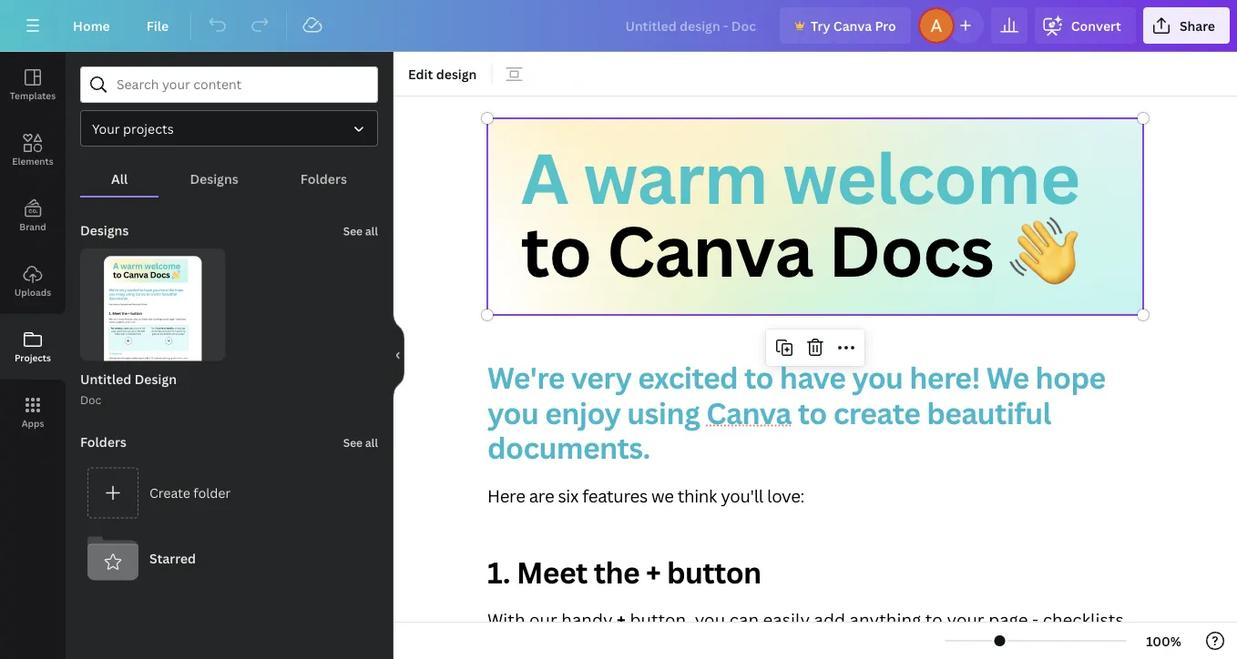 Task type: locate. For each thing, give the bounding box(es) containing it.
you left the enjoy
[[488, 393, 539, 433]]

features
[[583, 485, 648, 508]]

starred button
[[80, 527, 378, 592]]

to
[[521, 203, 592, 298], [745, 358, 774, 398], [798, 393, 828, 433], [926, 608, 943, 632]]

-
[[1033, 608, 1039, 632]]

handy
[[562, 608, 613, 632]]

+ right the handy
[[617, 608, 626, 632]]

folder
[[194, 485, 231, 502]]

0 vertical spatial folders
[[301, 170, 347, 187]]

0 vertical spatial see
[[343, 224, 363, 239]]

with our handy +
[[488, 608, 626, 632]]

1 vertical spatial see all button
[[342, 424, 380, 461]]

share
[[1180, 17, 1216, 34]]

1 vertical spatial folders
[[80, 434, 127, 451]]

to inside button, you can easily add anything to your page - checklists, charts, graphics, and more!
[[926, 608, 943, 632]]

canva for pro
[[834, 17, 872, 34]]

+ right "the" at the bottom of the page
[[646, 553, 661, 593]]

designs button
[[159, 161, 270, 196]]

canva inside button
[[834, 17, 872, 34]]

canva
[[834, 17, 872, 34], [607, 203, 814, 298], [707, 393, 792, 433]]

1 horizontal spatial designs
[[190, 170, 239, 187]]

0 vertical spatial see all
[[343, 224, 378, 239]]

0 horizontal spatial folders
[[80, 434, 127, 451]]

100% button
[[1135, 627, 1194, 656]]

here are six features we think you'll love:
[[488, 485, 805, 508]]

0 vertical spatial see all button
[[342, 212, 380, 249]]

0 vertical spatial +
[[646, 553, 661, 593]]

apps
[[22, 418, 44, 430]]

design
[[135, 371, 177, 388]]

0 horizontal spatial you
[[488, 393, 539, 433]]

1 vertical spatial designs
[[80, 222, 129, 239]]

excited
[[638, 358, 738, 398]]

you'll
[[721, 485, 764, 508]]

1 see from the top
[[343, 224, 363, 239]]

1 see all from the top
[[343, 224, 378, 239]]

1 see all button from the top
[[342, 212, 380, 249]]

templates button
[[0, 52, 66, 118]]

Search your content search field
[[117, 67, 366, 102]]

home link
[[58, 7, 125, 44]]

designs down your projects button
[[190, 170, 239, 187]]

1 vertical spatial all
[[365, 436, 378, 451]]

1 vertical spatial +
[[617, 608, 626, 632]]

and
[[626, 632, 657, 655]]

are
[[529, 485, 554, 508]]

100%
[[1147, 633, 1182, 650]]

designs
[[190, 170, 239, 187], [80, 222, 129, 239]]

1 vertical spatial see all
[[343, 436, 378, 451]]

see
[[343, 224, 363, 239], [343, 436, 363, 451]]

see for designs
[[343, 224, 363, 239]]

try
[[811, 17, 831, 34]]

you left can
[[695, 608, 726, 632]]

more!
[[662, 632, 710, 655]]

button, you can easily add anything to your page - checklists, charts, graphics, and more!
[[488, 608, 1133, 655]]

2 see all from the top
[[343, 436, 378, 451]]

2 see all button from the top
[[342, 424, 380, 461]]

1 vertical spatial canva
[[607, 203, 814, 298]]

2 all from the top
[[365, 436, 378, 451]]

None text field
[[394, 97, 1238, 660]]

see all button
[[342, 212, 380, 249], [342, 424, 380, 461]]

see all button for designs
[[342, 212, 380, 249]]

easily
[[764, 608, 810, 632]]

have
[[780, 358, 846, 398]]

untitled design doc
[[80, 371, 177, 408]]

0 vertical spatial canva
[[834, 17, 872, 34]]

untitled design group
[[80, 249, 226, 410]]

folders
[[301, 170, 347, 187], [80, 434, 127, 451]]

designs down the all
[[80, 222, 129, 239]]

all for designs
[[365, 224, 378, 239]]

+ for handy
[[617, 608, 626, 632]]

brand
[[19, 221, 46, 233]]

2 vertical spatial canva
[[707, 393, 792, 433]]

group
[[80, 249, 226, 395]]

warm
[[584, 130, 768, 225]]

create folder
[[150, 485, 231, 502]]

add
[[815, 608, 846, 632]]

1 vertical spatial see
[[343, 436, 363, 451]]

1. meet the + button
[[488, 553, 762, 593]]

0 horizontal spatial +
[[617, 608, 626, 632]]

2 horizontal spatial you
[[852, 358, 904, 398]]

see for folders
[[343, 436, 363, 451]]

1 all from the top
[[365, 224, 378, 239]]

2 see from the top
[[343, 436, 363, 451]]

see all for folders
[[343, 436, 378, 451]]

anything
[[850, 608, 922, 632]]

side panel tab list
[[0, 52, 66, 446]]

love:
[[768, 485, 805, 508]]

0 horizontal spatial designs
[[80, 222, 129, 239]]

see all
[[343, 224, 378, 239], [343, 436, 378, 451]]

Design title text field
[[611, 7, 773, 44]]

file button
[[132, 7, 183, 44]]

1 horizontal spatial folders
[[301, 170, 347, 187]]

none text field containing a warm welcome
[[394, 97, 1238, 660]]

canva for docs
[[607, 203, 814, 298]]

enjoy
[[545, 393, 621, 433]]

0 vertical spatial all
[[365, 224, 378, 239]]

button
[[667, 553, 762, 593]]

see all button for folders
[[342, 424, 380, 461]]

create
[[150, 485, 190, 502]]

you
[[852, 358, 904, 398], [488, 393, 539, 433], [695, 608, 726, 632]]

you right the have at the right bottom of page
[[852, 358, 904, 398]]

uploads button
[[0, 249, 66, 315]]

0 vertical spatial designs
[[190, 170, 239, 187]]

button,
[[630, 608, 691, 632]]

folders button
[[270, 161, 378, 196]]

1 horizontal spatial +
[[646, 553, 661, 593]]

+
[[646, 553, 661, 593], [617, 608, 626, 632]]

1 horizontal spatial you
[[695, 608, 726, 632]]

here
[[488, 485, 526, 508]]



Task type: vqa. For each thing, say whether or not it's contained in the screenshot.
We're very excited to have you here! We hope you enjoy using Canva to create beautiful documents.
yes



Task type: describe. For each thing, give the bounding box(es) containing it.
with
[[488, 608, 526, 632]]

home
[[73, 17, 110, 34]]

we
[[652, 485, 674, 508]]

hide image
[[393, 312, 405, 400]]

designs inside button
[[190, 170, 239, 187]]

elements
[[12, 155, 54, 167]]

all for folders
[[365, 436, 378, 451]]

all
[[111, 170, 128, 187]]

convert button
[[1035, 7, 1137, 44]]

a warm welcome
[[521, 130, 1081, 225]]

file
[[147, 17, 169, 34]]

try canva pro
[[811, 17, 897, 34]]

see all for designs
[[343, 224, 378, 239]]

very
[[571, 358, 632, 398]]

page
[[989, 608, 1029, 632]]

create
[[834, 393, 921, 433]]

we're
[[488, 358, 565, 398]]

brand button
[[0, 183, 66, 249]]

documents.
[[488, 428, 651, 468]]

elements button
[[0, 118, 66, 183]]

think
[[678, 485, 717, 508]]

share button
[[1144, 7, 1231, 44]]

to canva docs 👋
[[521, 203, 1078, 298]]

here!
[[910, 358, 981, 398]]

starred
[[150, 551, 196, 568]]

graphics,
[[548, 632, 622, 655]]

main menu bar
[[0, 0, 1238, 52]]

templates
[[10, 89, 56, 102]]

your
[[92, 120, 120, 137]]

our
[[530, 608, 558, 632]]

a
[[521, 130, 569, 225]]

hope
[[1036, 358, 1106, 398]]

doc
[[80, 393, 101, 408]]

you inside button, you can easily add anything to your page - checklists, charts, graphics, and more!
[[695, 608, 726, 632]]

edit
[[408, 65, 433, 82]]

six
[[558, 485, 579, 508]]

Select ownership filter button
[[80, 110, 378, 147]]

uploads
[[14, 286, 51, 299]]

pro
[[876, 17, 897, 34]]

charts,
[[488, 632, 544, 655]]

all button
[[80, 161, 159, 196]]

👋
[[1010, 203, 1078, 298]]

projects button
[[0, 315, 66, 380]]

your projects
[[92, 120, 174, 137]]

untitled
[[80, 371, 132, 388]]

can
[[730, 608, 759, 632]]

try canva pro button
[[780, 7, 911, 44]]

projects
[[15, 352, 51, 364]]

canva inside we're very excited to have you here! we hope you enjoy using canva to create beautiful documents.
[[707, 393, 792, 433]]

1.
[[488, 553, 511, 593]]

+ for the
[[646, 553, 661, 593]]

meet
[[517, 553, 588, 593]]

edit design
[[408, 65, 477, 82]]

welcome
[[783, 130, 1081, 225]]

beautiful
[[927, 393, 1052, 433]]

convert
[[1072, 17, 1122, 34]]

folders inside button
[[301, 170, 347, 187]]

apps button
[[0, 380, 66, 446]]

edit design button
[[401, 59, 484, 88]]

your
[[948, 608, 985, 632]]

design
[[436, 65, 477, 82]]

checklists,
[[1043, 608, 1129, 632]]

the
[[594, 553, 640, 593]]

using
[[627, 393, 700, 433]]

docs
[[829, 203, 994, 298]]

we
[[987, 358, 1030, 398]]

we're very excited to have you here! we hope you enjoy using canva to create beautiful documents.
[[488, 358, 1113, 468]]

create folder button
[[80, 461, 378, 527]]

projects
[[123, 120, 174, 137]]



